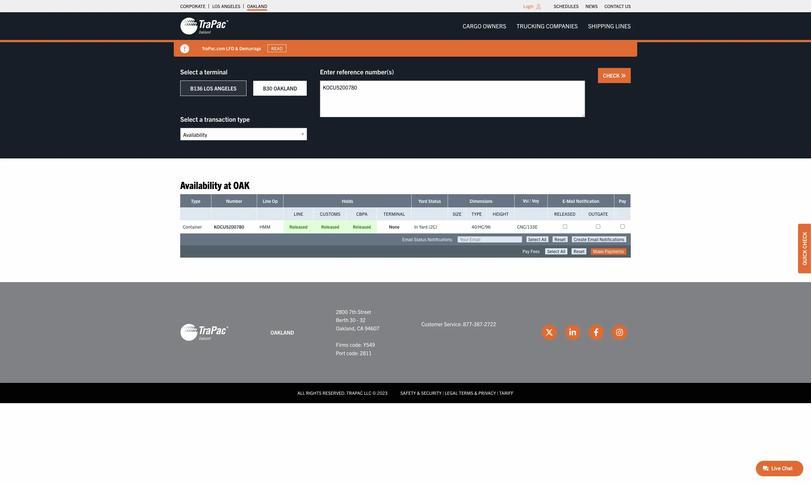 Task type: vqa. For each thing, say whether or not it's contained in the screenshot.
the - to the top
no



Task type: describe. For each thing, give the bounding box(es) containing it.
notification
[[577, 198, 600, 204]]

0 vertical spatial yard
[[419, 198, 428, 204]]

op
[[272, 198, 278, 204]]

firms
[[336, 341, 349, 348]]

1 oakland image from the top
[[180, 17, 229, 35]]

select for select a terminal
[[180, 68, 198, 76]]

yard status
[[419, 198, 441, 204]]

corporate link
[[180, 2, 206, 11]]

pay for pay fees
[[523, 248, 530, 254]]

1 horizontal spatial check
[[802, 232, 808, 249]]

email status notifications
[[403, 237, 453, 242]]

7th
[[349, 308, 357, 315]]

trapac.com lfd & demurrage
[[202, 45, 261, 51]]

voy
[[532, 198, 540, 204]]

2800 7th street berth 30 - 32 oakland, ca 94607
[[336, 308, 380, 331]]

safety & security link
[[401, 390, 442, 396]]

ca
[[357, 325, 364, 331]]

none
[[389, 224, 400, 230]]

service:
[[444, 321, 462, 327]]

read link
[[268, 44, 287, 52]]

contact us
[[605, 3, 631, 9]]

cargo
[[463, 22, 482, 30]]

privacy
[[479, 390, 496, 396]]

shipping lines
[[589, 22, 631, 30]]

tariff
[[500, 390, 514, 396]]

b136 los angeles
[[190, 85, 237, 91]]

reserved.
[[323, 390, 346, 396]]

notifications
[[428, 237, 453, 242]]

owners
[[483, 22, 507, 30]]

vsl / voy
[[523, 198, 540, 204]]

availability at oak
[[180, 178, 250, 191]]

trucking
[[517, 22, 545, 30]]

banner containing cargo owners
[[0, 12, 812, 57]]

terminal
[[204, 68, 228, 76]]

container
[[183, 224, 202, 230]]

e-mail notification
[[563, 198, 600, 204]]

32
[[360, 317, 366, 323]]

menu bar inside banner
[[458, 20, 636, 33]]

rights
[[306, 390, 322, 396]]

at
[[224, 178, 231, 191]]

solid image
[[621, 73, 626, 78]]

solid image
[[180, 44, 189, 53]]

2811
[[360, 350, 372, 356]]

y549
[[363, 341, 375, 348]]

llc
[[364, 390, 372, 396]]

2 vertical spatial oakland
[[271, 329, 294, 335]]

type
[[238, 115, 250, 123]]

availability
[[180, 178, 222, 191]]

1 vertical spatial oakland
[[274, 85, 297, 91]]

tariff link
[[500, 390, 514, 396]]

a for terminal
[[200, 68, 203, 76]]

2 | from the left
[[497, 390, 499, 396]]

read
[[272, 45, 283, 51]]

news link
[[586, 2, 598, 11]]

e-
[[563, 198, 567, 204]]

login link
[[524, 3, 534, 9]]

safety
[[401, 390, 416, 396]]

2800
[[336, 308, 348, 315]]

1 vertical spatial type
[[472, 211, 482, 217]]

make
[[593, 248, 604, 254]]

vsl
[[523, 198, 529, 204]]

schedules
[[554, 3, 579, 9]]

0 vertical spatial angeles
[[221, 3, 241, 9]]

demurrage
[[240, 45, 261, 51]]

cargo owners
[[463, 22, 507, 30]]

street
[[358, 308, 371, 315]]

status for email
[[414, 237, 427, 242]]

0 horizontal spatial type
[[191, 198, 200, 204]]

check inside button
[[603, 72, 621, 79]]

trucking companies link
[[512, 20, 583, 33]]

cnc/133e
[[517, 224, 538, 230]]

kocu5200780
[[214, 224, 244, 230]]

contact
[[605, 3, 624, 9]]

2023
[[377, 390, 388, 396]]

cargo owners link
[[458, 20, 512, 33]]

corporate
[[180, 3, 206, 9]]

dimensions
[[470, 198, 493, 204]]

quick check
[[802, 232, 808, 265]]

light image
[[537, 4, 541, 9]]

(2c)
[[429, 224, 437, 230]]

oakland link
[[247, 2, 267, 11]]

height
[[493, 211, 509, 217]]

& inside banner
[[236, 45, 239, 51]]

trucking companies
[[517, 22, 578, 30]]

los angeles
[[212, 3, 241, 9]]

login
[[524, 3, 534, 9]]

387-
[[474, 321, 485, 327]]



Task type: locate. For each thing, give the bounding box(es) containing it.
0 vertical spatial los
[[212, 3, 220, 9]]

los
[[212, 3, 220, 9], [204, 85, 213, 91]]

number(s)
[[365, 68, 394, 76]]

2 select from the top
[[180, 115, 198, 123]]

code:
[[350, 341, 362, 348], [347, 350, 359, 356]]

1 select from the top
[[180, 68, 198, 76]]

94607
[[365, 325, 380, 331]]

reference
[[337, 68, 364, 76]]

0 vertical spatial line
[[263, 198, 271, 204]]

los right corporate link
[[212, 3, 220, 9]]

shipping lines link
[[583, 20, 636, 33]]

1 vertical spatial oakland image
[[180, 323, 229, 342]]

enter
[[320, 68, 335, 76]]

0 vertical spatial code:
[[350, 341, 362, 348]]

& right terms
[[475, 390, 478, 396]]

1 vertical spatial code:
[[347, 350, 359, 356]]

0 vertical spatial pay
[[619, 198, 627, 204]]

in
[[414, 224, 418, 230]]

legal terms & privacy link
[[445, 390, 496, 396]]

check button
[[599, 68, 631, 83]]

holds
[[342, 198, 353, 204]]

safety & security | legal terms & privacy | tariff
[[401, 390, 514, 396]]

make payments link
[[591, 248, 627, 255]]

type down availability
[[191, 198, 200, 204]]

1 vertical spatial menu bar
[[458, 20, 636, 33]]

status
[[429, 198, 441, 204], [414, 237, 427, 242]]

oakland image
[[180, 17, 229, 35], [180, 323, 229, 342]]

1 vertical spatial status
[[414, 237, 427, 242]]

select for select a transaction type
[[180, 115, 198, 123]]

Enter reference number(s) text field
[[320, 81, 586, 117]]

b30
[[263, 85, 273, 91]]

status for yard
[[429, 198, 441, 204]]

©
[[373, 390, 376, 396]]

fees
[[531, 248, 540, 254]]

footer containing 2800 7th street
[[0, 282, 812, 403]]

all
[[298, 390, 305, 396]]

transaction
[[204, 115, 236, 123]]

0 horizontal spatial line
[[263, 198, 271, 204]]

0 horizontal spatial |
[[443, 390, 444, 396]]

yard right in
[[419, 224, 428, 230]]

0 horizontal spatial &
[[236, 45, 239, 51]]

news
[[586, 3, 598, 9]]

berth
[[336, 317, 349, 323]]

banner
[[0, 12, 812, 57]]

customer
[[422, 321, 443, 327]]

0 horizontal spatial check
[[603, 72, 621, 79]]

yard up in yard (2c)
[[419, 198, 428, 204]]

select a terminal
[[180, 68, 228, 76]]

& right safety
[[417, 390, 420, 396]]

payments
[[605, 248, 624, 254]]

0 vertical spatial a
[[200, 68, 203, 76]]

0 horizontal spatial pay
[[523, 248, 530, 254]]

line for line op
[[263, 198, 271, 204]]

lines
[[616, 22, 631, 30]]

angeles left oakland link
[[221, 3, 241, 9]]

menu bar containing schedules
[[551, 2, 635, 11]]

make payments
[[593, 248, 624, 254]]

b136
[[190, 85, 203, 91]]

1 horizontal spatial status
[[429, 198, 441, 204]]

1 | from the left
[[443, 390, 444, 396]]

terminal
[[384, 211, 405, 217]]

30
[[350, 317, 356, 323]]

enter reference number(s)
[[320, 68, 394, 76]]

status right email
[[414, 237, 427, 242]]

line op
[[263, 198, 278, 204]]

pay fees
[[523, 248, 540, 254]]

shipping
[[589, 22, 615, 30]]

cbpa
[[357, 211, 368, 217]]

los angeles link
[[212, 2, 241, 11]]

pay for pay
[[619, 198, 627, 204]]

1 horizontal spatial &
[[417, 390, 420, 396]]

released
[[555, 211, 576, 217], [290, 224, 308, 230], [321, 224, 339, 230], [353, 224, 371, 230]]

line left customs
[[294, 211, 303, 217]]

| left tariff 'link'
[[497, 390, 499, 396]]

hmm
[[260, 224, 271, 230]]

code: right port
[[347, 350, 359, 356]]

877-
[[463, 321, 474, 327]]

0 vertical spatial oakland image
[[180, 17, 229, 35]]

40/hc/96
[[472, 224, 491, 230]]

1 horizontal spatial line
[[294, 211, 303, 217]]

1 horizontal spatial |
[[497, 390, 499, 396]]

mail
[[567, 198, 575, 204]]

trapac.com
[[202, 45, 225, 51]]

quick
[[802, 250, 808, 265]]

menu bar up shipping
[[551, 2, 635, 11]]

Your Email email field
[[458, 237, 523, 243]]

check
[[603, 72, 621, 79], [802, 232, 808, 249]]

customer service: 877-387-2722
[[422, 321, 496, 327]]

a
[[200, 68, 203, 76], [200, 115, 203, 123]]

email
[[403, 237, 413, 242]]

type down dimensions at the right of the page
[[472, 211, 482, 217]]

| left legal
[[443, 390, 444, 396]]

us
[[625, 3, 631, 9]]

schedules link
[[554, 2, 579, 11]]

0 vertical spatial menu bar
[[551, 2, 635, 11]]

oakland,
[[336, 325, 356, 331]]

line left the op on the left top of page
[[263, 198, 271, 204]]

1 vertical spatial a
[[200, 115, 203, 123]]

number
[[226, 198, 242, 204]]

terms
[[459, 390, 474, 396]]

firms code:  y549 port code:  2811
[[336, 341, 375, 356]]

0 vertical spatial select
[[180, 68, 198, 76]]

menu bar containing cargo owners
[[458, 20, 636, 33]]

angeles down 'terminal' on the top left of the page
[[214, 85, 237, 91]]

1 horizontal spatial pay
[[619, 198, 627, 204]]

status up (2c)
[[429, 198, 441, 204]]

None button
[[527, 237, 549, 242], [553, 237, 568, 242], [572, 237, 627, 242], [546, 248, 568, 254], [572, 248, 587, 254], [527, 237, 549, 242], [553, 237, 568, 242], [572, 237, 627, 242], [546, 248, 568, 254], [572, 248, 587, 254]]

1 a from the top
[[200, 68, 203, 76]]

0 horizontal spatial status
[[414, 237, 427, 242]]

0 vertical spatial check
[[603, 72, 621, 79]]

1 vertical spatial pay
[[523, 248, 530, 254]]

a left transaction
[[200, 115, 203, 123]]

1 vertical spatial los
[[204, 85, 213, 91]]

security
[[421, 390, 442, 396]]

outgate
[[589, 211, 608, 217]]

menu bar down light image
[[458, 20, 636, 33]]

footer
[[0, 282, 812, 403]]

0 vertical spatial type
[[191, 198, 200, 204]]

2 horizontal spatial &
[[475, 390, 478, 396]]

los right "b136"
[[204, 85, 213, 91]]

/
[[530, 198, 531, 204]]

1 vertical spatial select
[[180, 115, 198, 123]]

&
[[236, 45, 239, 51], [417, 390, 420, 396], [475, 390, 478, 396]]

angeles
[[221, 3, 241, 9], [214, 85, 237, 91]]

1 vertical spatial line
[[294, 211, 303, 217]]

select a transaction type
[[180, 115, 250, 123]]

1 vertical spatial angeles
[[214, 85, 237, 91]]

code: up 2811
[[350, 341, 362, 348]]

0 vertical spatial status
[[429, 198, 441, 204]]

0 vertical spatial oakland
[[247, 3, 267, 9]]

1 horizontal spatial type
[[472, 211, 482, 217]]

2722
[[485, 321, 496, 327]]

line for line
[[294, 211, 303, 217]]

lfd
[[226, 45, 235, 51]]

menu bar
[[551, 2, 635, 11], [458, 20, 636, 33]]

a for transaction
[[200, 115, 203, 123]]

oak
[[233, 178, 250, 191]]

1 vertical spatial check
[[802, 232, 808, 249]]

companies
[[546, 22, 578, 30]]

pay
[[619, 198, 627, 204], [523, 248, 530, 254]]

select up "b136"
[[180, 68, 198, 76]]

trapac
[[347, 390, 363, 396]]

& right lfd
[[236, 45, 239, 51]]

all rights reserved. trapac llc © 2023
[[298, 390, 388, 396]]

|
[[443, 390, 444, 396], [497, 390, 499, 396]]

2 a from the top
[[200, 115, 203, 123]]

None checkbox
[[563, 225, 567, 229], [597, 225, 601, 229], [621, 225, 625, 229], [563, 225, 567, 229], [597, 225, 601, 229], [621, 225, 625, 229]]

1 vertical spatial yard
[[419, 224, 428, 230]]

quick check link
[[799, 224, 812, 273]]

a left 'terminal' on the top left of the page
[[200, 68, 203, 76]]

select left transaction
[[180, 115, 198, 123]]

2 oakland image from the top
[[180, 323, 229, 342]]



